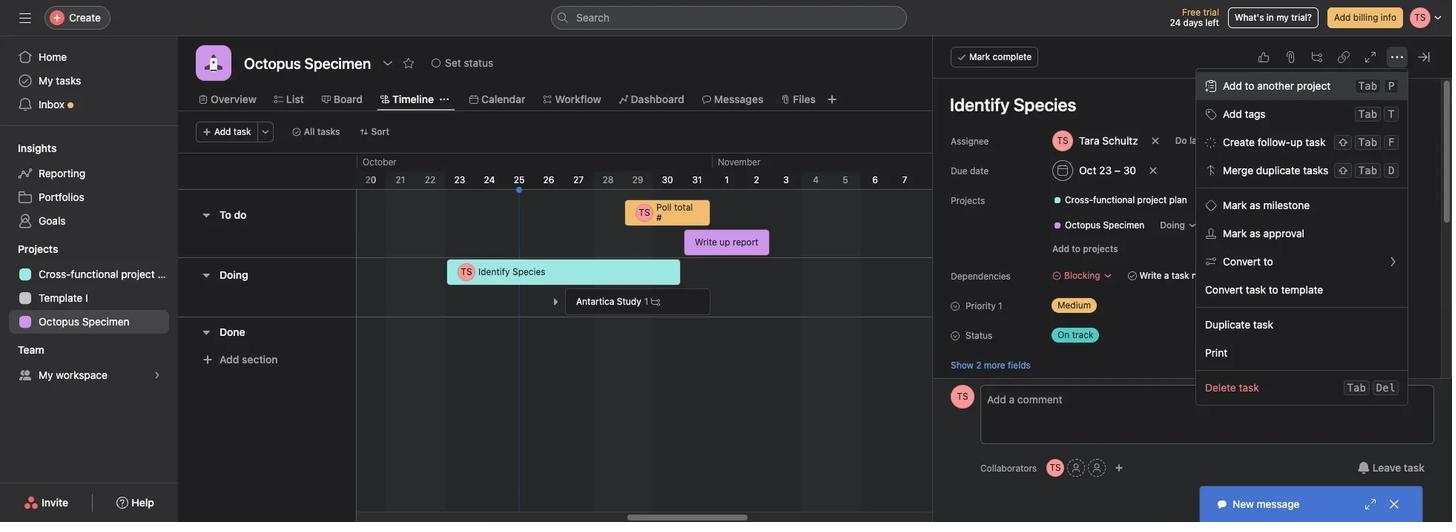 Task type: locate. For each thing, give the bounding box(es) containing it.
1 ⇧ from the top
[[1339, 136, 1349, 148]]

0 horizontal spatial ts button
[[951, 385, 975, 409]]

cross- down oct
[[1065, 194, 1094, 206]]

on track
[[1058, 329, 1094, 341]]

mark down "merge"
[[1223, 199, 1247, 211]]

2 horizontal spatial tasks
[[1304, 164, 1329, 177]]

1 horizontal spatial cross-
[[1065, 194, 1094, 206]]

1 horizontal spatial ts button
[[1047, 459, 1065, 477]]

0 vertical spatial specimen
[[1104, 220, 1145, 231]]

0 vertical spatial ⇧
[[1339, 136, 1349, 148]]

add task button
[[196, 122, 258, 142]]

0 horizontal spatial create
[[69, 11, 101, 24]]

cross-functional project plan down –
[[1065, 194, 1188, 206]]

0 vertical spatial create
[[69, 11, 101, 24]]

as for milestone
[[1250, 199, 1261, 211]]

0 likes. click to like this task image
[[1258, 51, 1270, 63]]

doing right collapse task list for the section doing icon
[[220, 269, 248, 281]]

1 horizontal spatial plan
[[1170, 194, 1188, 206]]

2 down november
[[754, 174, 759, 185]]

octopus inside identify species dialog
[[1065, 220, 1101, 231]]

0 horizontal spatial write
[[695, 237, 717, 248]]

fields
[[1008, 359, 1031, 371]]

0 vertical spatial ts button
[[951, 385, 975, 409]]

calendar
[[481, 93, 526, 105]]

functional up template i link
[[71, 268, 118, 280]]

section
[[242, 353, 278, 366]]

identify species dialog
[[933, 36, 1453, 522]]

2 vertical spatial mark
[[1223, 227, 1247, 240]]

0 vertical spatial project
[[1297, 79, 1331, 92]]

up up duplicate
[[1291, 136, 1303, 148]]

tasks right duplicate
[[1304, 164, 1329, 177]]

as
[[1250, 199, 1261, 211], [1250, 227, 1261, 240]]

mark for mark as approval
[[1223, 227, 1247, 240]]

add inside identify species dialog
[[1053, 243, 1070, 254]]

2 my from the top
[[39, 369, 53, 381]]

1 vertical spatial mark
[[1223, 199, 1247, 211]]

30
[[1124, 164, 1137, 177], [662, 174, 673, 185]]

6
[[873, 174, 878, 185]]

my for my workspace
[[39, 369, 53, 381]]

0 horizontal spatial project
[[121, 268, 155, 280]]

antartica study
[[576, 296, 642, 307]]

main content containing tara schultz
[[941, 79, 1440, 522]]

my
[[1277, 12, 1289, 23]]

remove assignee image
[[1151, 137, 1160, 145]]

name
[[1192, 270, 1215, 281]]

collapse task list for the section to do image
[[200, 209, 212, 221]]

1 vertical spatial as
[[1250, 227, 1261, 240]]

task for delete task
[[1239, 381, 1259, 394]]

plan left collapse task list for the section doing icon
[[158, 268, 178, 280]]

full screen image
[[1365, 51, 1377, 63]]

2 horizontal spatial project
[[1297, 79, 1331, 92]]

1 horizontal spatial tasks
[[317, 126, 340, 137]]

doing inside dropdown button
[[1161, 220, 1186, 231]]

convert down 'tuesday' on the right bottom of page
[[1206, 283, 1243, 296]]

duplicate
[[1206, 318, 1251, 331]]

on
[[1058, 329, 1070, 341]]

task for convert task to template
[[1246, 283, 1266, 296]]

files link
[[782, 91, 816, 108]]

1 horizontal spatial up
[[1291, 136, 1303, 148]]

0 vertical spatial projects
[[951, 195, 985, 206]]

my down team
[[39, 369, 53, 381]]

specimen down template i link
[[82, 315, 130, 328]]

create up "merge"
[[1223, 136, 1255, 148]]

cross-functional project plan inside identify species dialog
[[1065, 194, 1188, 206]]

project
[[1297, 79, 1331, 92], [1138, 194, 1167, 206], [121, 268, 155, 280]]

help
[[132, 496, 154, 509]]

add left billing
[[1335, 12, 1351, 23]]

projects element down goals 'link'
[[0, 236, 178, 337]]

tasks down home
[[56, 74, 81, 87]]

2 as from the top
[[1250, 227, 1261, 240]]

tab left p at the right top of the page
[[1359, 80, 1378, 92]]

1 horizontal spatial projects element
[[1030, 187, 1440, 239]]

#
[[657, 212, 662, 223]]

tab left d
[[1359, 165, 1378, 177]]

30 up the poll
[[662, 174, 673, 185]]

doing up write a task name
[[1161, 220, 1186, 231]]

create
[[69, 11, 101, 24], [1223, 136, 1255, 148]]

1 vertical spatial octopus specimen link
[[9, 310, 169, 334]]

1 down november
[[725, 174, 729, 185]]

cross-
[[1065, 194, 1094, 206], [39, 268, 71, 280]]

main content inside identify species dialog
[[941, 79, 1440, 522]]

write inside identify species dialog
[[1140, 270, 1162, 281]]

1 inside november 1
[[725, 174, 729, 185]]

done button
[[220, 319, 245, 345]]

a
[[1165, 270, 1170, 281]]

my up inbox
[[39, 74, 53, 87]]

0 horizontal spatial projects element
[[0, 236, 178, 337]]

sort
[[371, 126, 390, 137]]

task for duplicate task
[[1254, 318, 1274, 331]]

ts right collaborators
[[1050, 462, 1062, 473]]

cross-functional project plan link up i
[[9, 263, 178, 286]]

study
[[617, 296, 642, 307]]

0 horizontal spatial cross-functional project plan link
[[9, 263, 178, 286]]

0 vertical spatial write
[[695, 237, 717, 248]]

do
[[1176, 135, 1188, 146]]

add inside menu item
[[1223, 79, 1242, 92]]

add for add to another project
[[1223, 79, 1242, 92]]

0 vertical spatial mark
[[970, 51, 991, 62]]

1 vertical spatial create
[[1223, 136, 1255, 148]]

doing button
[[1154, 215, 1204, 236]]

mark for mark complete
[[970, 51, 991, 62]]

tasks
[[56, 74, 81, 87], [317, 126, 340, 137], [1304, 164, 1329, 177]]

1 vertical spatial 2
[[977, 359, 982, 371]]

up left report
[[720, 237, 731, 248]]

2 vertical spatial project
[[121, 268, 155, 280]]

0 vertical spatial functional
[[1094, 194, 1135, 206]]

23
[[1100, 164, 1112, 177], [455, 174, 465, 185]]

1 vertical spatial cross-
[[39, 268, 71, 280]]

add down done button
[[220, 353, 239, 366]]

plan
[[1170, 194, 1188, 206], [158, 268, 178, 280]]

octopus down the template
[[39, 315, 79, 328]]

oct 23 – 30
[[1080, 164, 1137, 177]]

None text field
[[240, 50, 375, 76]]

1 horizontal spatial specimen
[[1104, 220, 1145, 231]]

0 horizontal spatial octopus specimen link
[[9, 310, 169, 334]]

2
[[754, 174, 759, 185], [977, 359, 982, 371]]

create follow-up task
[[1223, 136, 1326, 148]]

medium button
[[1046, 295, 1135, 316]]

show 2 more fields button
[[951, 358, 1031, 372]]

octopus specimen link down i
[[9, 310, 169, 334]]

1 horizontal spatial 1
[[725, 174, 729, 185]]

tab inside add to another project menu item
[[1359, 80, 1378, 92]]

1 as from the top
[[1250, 199, 1261, 211]]

⇧ left f
[[1339, 136, 1349, 148]]

priority 1
[[966, 300, 1003, 312]]

add tags
[[1223, 108, 1266, 120]]

ts button right collaborators
[[1047, 459, 1065, 477]]

projects element containing cross-functional project plan
[[1030, 187, 1440, 239]]

1 horizontal spatial 23
[[1100, 164, 1112, 177]]

tasks inside dropdown button
[[317, 126, 340, 137]]

to inside menu item
[[1245, 79, 1255, 92]]

1 vertical spatial write
[[1140, 270, 1162, 281]]

1 vertical spatial projects
[[18, 243, 58, 255]]

reporting link
[[9, 162, 169, 185]]

1 horizontal spatial projects
[[951, 195, 985, 206]]

octopus specimen link inside identify species dialog
[[1048, 218, 1151, 233]]

1 inside identify species dialog
[[999, 300, 1003, 312]]

0 vertical spatial as
[[1250, 199, 1261, 211]]

merge duplicate tasks
[[1223, 164, 1329, 177]]

search
[[576, 11, 610, 24]]

projects element
[[1030, 187, 1440, 239], [0, 236, 178, 337]]

main content
[[941, 79, 1440, 522]]

convert up 'tuesday' on the right bottom of page
[[1223, 255, 1261, 268]]

0 vertical spatial convert
[[1223, 255, 1261, 268]]

1 vertical spatial plan
[[158, 268, 178, 280]]

search list box
[[551, 6, 907, 30]]

create inside "dropdown button"
[[69, 11, 101, 24]]

octopus up add to projects
[[1065, 220, 1101, 231]]

task for leave task
[[1404, 461, 1425, 474]]

1 vertical spatial specimen
[[82, 315, 130, 328]]

2 ⇧ from the top
[[1339, 164, 1349, 177]]

projects down due date
[[951, 195, 985, 206]]

as left approval
[[1250, 227, 1261, 240]]

2 vertical spatial tasks
[[1304, 164, 1329, 177]]

2 inside button
[[977, 359, 982, 371]]

1 horizontal spatial functional
[[1094, 194, 1135, 206]]

24 left days
[[1170, 17, 1181, 28]]

doing
[[1161, 220, 1186, 231], [220, 269, 248, 281]]

0 vertical spatial octopus specimen
[[1065, 220, 1145, 231]]

–
[[1115, 164, 1121, 177]]

1 vertical spatial convert
[[1206, 283, 1243, 296]]

goals link
[[9, 209, 169, 233]]

0 vertical spatial tasks
[[56, 74, 81, 87]]

project down clear due date icon
[[1138, 194, 1167, 206]]

0 vertical spatial my
[[39, 74, 53, 87]]

0 vertical spatial cross-
[[1065, 194, 1094, 206]]

task for add task
[[234, 126, 251, 137]]

to do
[[220, 208, 247, 221]]

1 vertical spatial ⇧
[[1339, 164, 1349, 177]]

approval
[[1264, 227, 1305, 240]]

my tasks
[[39, 74, 81, 87]]

1 vertical spatial functional
[[71, 268, 118, 280]]

write left report
[[695, 237, 717, 248]]

24 left 25
[[484, 174, 495, 185]]

1 horizontal spatial create
[[1223, 136, 1255, 148]]

1 horizontal spatial cross-functional project plan link
[[1048, 193, 1194, 208]]

22
[[425, 174, 436, 185]]

add
[[1335, 12, 1351, 23], [1223, 79, 1242, 92], [1223, 108, 1242, 120], [214, 126, 231, 137], [1053, 243, 1070, 254], [220, 353, 239, 366]]

plan up doing dropdown button
[[1170, 194, 1188, 206]]

poll
[[657, 202, 672, 213]]

cross-functional project plan link down –
[[1048, 193, 1194, 208]]

as up the mark as approval
[[1250, 199, 1261, 211]]

add up blocking
[[1053, 243, 1070, 254]]

all tasks button
[[285, 122, 347, 142]]

plan inside identify species dialog
[[1170, 194, 1188, 206]]

tab left t
[[1359, 108, 1378, 120]]

1 vertical spatial cross-functional project plan
[[39, 268, 178, 280]]

add down "overview" link in the top of the page
[[214, 126, 231, 137]]

add to another project menu item
[[1197, 72, 1408, 100]]

my inside 'global' element
[[39, 74, 53, 87]]

1 my from the top
[[39, 74, 53, 87]]

collapse task list for the section done image
[[200, 326, 212, 338]]

1 horizontal spatial octopus
[[1065, 220, 1101, 231]]

0 vertical spatial cross-functional project plan
[[1065, 194, 1188, 206]]

0 horizontal spatial 24
[[484, 174, 495, 185]]

cross- up the template
[[39, 268, 71, 280]]

0 horizontal spatial projects
[[18, 243, 58, 255]]

task down "convert task to template"
[[1254, 318, 1274, 331]]

cross- inside identify species dialog
[[1065, 194, 1094, 206]]

1 horizontal spatial 30
[[1124, 164, 1137, 177]]

i
[[85, 292, 88, 304]]

1 vertical spatial project
[[1138, 194, 1167, 206]]

set
[[445, 56, 461, 69]]

show options image
[[382, 57, 394, 69]]

convert for convert to
[[1223, 255, 1261, 268]]

⇧ left d
[[1339, 164, 1349, 177]]

31
[[693, 174, 702, 185]]

1 horizontal spatial octopus specimen link
[[1048, 218, 1151, 233]]

Task Name text field
[[941, 88, 1424, 122]]

add section
[[220, 353, 278, 366]]

specimen up projects
[[1104, 220, 1145, 231]]

my inside the teams "element"
[[39, 369, 53, 381]]

project inside main content
[[1138, 194, 1167, 206]]

write for write a task name
[[1140, 270, 1162, 281]]

23 left –
[[1100, 164, 1112, 177]]

24 inside free trial 24 days left
[[1170, 17, 1181, 28]]

tab
[[1359, 80, 1378, 92], [1359, 108, 1378, 120], [1359, 137, 1378, 148], [1359, 165, 1378, 177], [1348, 382, 1366, 394]]

add for add tags
[[1223, 108, 1242, 120]]

1 vertical spatial 24
[[484, 174, 495, 185]]

projects element containing projects
[[0, 236, 178, 337]]

identify
[[479, 266, 510, 277]]

collapse task list for the section doing image
[[200, 269, 212, 281]]

0 vertical spatial plan
[[1170, 194, 1188, 206]]

0 vertical spatial 24
[[1170, 17, 1181, 28]]

add up add tags
[[1223, 79, 1242, 92]]

octopus
[[1065, 220, 1101, 231], [39, 315, 79, 328]]

calendar link
[[470, 91, 526, 108]]

projects element down "merge"
[[1030, 187, 1440, 239]]

on track button
[[1046, 325, 1135, 346]]

0 horizontal spatial octopus
[[39, 315, 79, 328]]

ts button down show
[[951, 385, 975, 409]]

task
[[234, 126, 251, 137], [1306, 136, 1326, 148], [1172, 270, 1190, 281], [1246, 283, 1266, 296], [1254, 318, 1274, 331], [1239, 381, 1259, 394], [1404, 461, 1425, 474]]

1 horizontal spatial write
[[1140, 270, 1162, 281]]

info
[[1381, 12, 1397, 23]]

0 vertical spatial 2
[[754, 174, 759, 185]]

octopus specimen link
[[1048, 218, 1151, 233], [9, 310, 169, 334]]

tasks for all tasks
[[317, 126, 340, 137]]

1 vertical spatial tasks
[[317, 126, 340, 137]]

tab left del
[[1348, 382, 1366, 394]]

task right delete
[[1239, 381, 1259, 394]]

tasks right the all
[[317, 126, 340, 137]]

goals
[[39, 214, 66, 227]]

1 vertical spatial up
[[720, 237, 731, 248]]

octopus specimen down i
[[39, 315, 130, 328]]

task inside leave task 'button'
[[1404, 461, 1425, 474]]

add task
[[214, 126, 251, 137]]

0 horizontal spatial 1
[[645, 296, 649, 307]]

expand new message image
[[1365, 499, 1377, 510]]

projects inside dropdown button
[[18, 243, 58, 255]]

close details image
[[1419, 51, 1430, 63]]

23 right 22
[[455, 174, 465, 185]]

add to another project
[[1223, 79, 1331, 92]]

more actions image
[[261, 128, 270, 137]]

to inside button
[[1072, 243, 1081, 254]]

write left the a
[[1140, 270, 1162, 281]]

blocking
[[1065, 270, 1101, 281]]

1 vertical spatial my
[[39, 369, 53, 381]]

project down the add subtask image
[[1297, 79, 1331, 92]]

show
[[951, 359, 974, 371]]

1 horizontal spatial 24
[[1170, 17, 1181, 28]]

1 right priority
[[999, 300, 1003, 312]]

projects down goals
[[18, 243, 58, 255]]

mark left complete
[[970, 51, 991, 62]]

dependencies
[[951, 271, 1011, 282]]

tab for add to another project
[[1359, 80, 1378, 92]]

1 vertical spatial cross-functional project plan link
[[9, 263, 178, 286]]

octopus specimen link up projects
[[1048, 218, 1151, 233]]

mark inside mark complete button
[[970, 51, 991, 62]]

add billing info
[[1335, 12, 1397, 23]]

task right leave
[[1404, 461, 1425, 474]]

cross-functional project plan up template i link
[[39, 268, 178, 280]]

0 vertical spatial octopus
[[1065, 220, 1101, 231]]

my
[[39, 74, 53, 87], [39, 369, 53, 381]]

1 vertical spatial ts button
[[1047, 459, 1065, 477]]

add section button
[[196, 346, 284, 373]]

octopus specimen up projects
[[1065, 220, 1145, 231]]

task left more actions image
[[234, 126, 251, 137]]

to up "convert task to template"
[[1264, 255, 1274, 268]]

task right the a
[[1172, 270, 1190, 281]]

project up template i link
[[121, 268, 155, 280]]

mark for mark as milestone
[[1223, 199, 1247, 211]]

0 vertical spatial octopus specimen link
[[1048, 218, 1151, 233]]

0 vertical spatial doing
[[1161, 220, 1186, 231]]

1 horizontal spatial doing
[[1161, 220, 1186, 231]]

to left another on the right top of page
[[1245, 79, 1255, 92]]

track
[[1073, 329, 1094, 341]]

0 horizontal spatial doing
[[220, 269, 248, 281]]

timeline
[[392, 93, 434, 105]]

task down 'tuesday' on the right bottom of page
[[1246, 283, 1266, 296]]

30 right –
[[1124, 164, 1137, 177]]

28
[[603, 174, 614, 185]]

functional down –
[[1094, 194, 1135, 206]]

to left projects
[[1072, 243, 1081, 254]]

show subtasks for task antartica study image
[[551, 298, 560, 306]]

⇧ for merge duplicate tasks
[[1339, 164, 1349, 177]]

1 horizontal spatial project
[[1138, 194, 1167, 206]]

0 vertical spatial up
[[1291, 136, 1303, 148]]

duplicate
[[1257, 164, 1301, 177]]

2 horizontal spatial 1
[[999, 300, 1003, 312]]

2 left more
[[977, 359, 982, 371]]

1 horizontal spatial cross-functional project plan
[[1065, 194, 1188, 206]]

projects element inside identify species dialog
[[1030, 187, 1440, 239]]

add for add task
[[214, 126, 231, 137]]

create up the home link
[[69, 11, 101, 24]]

add left tags
[[1223, 108, 1242, 120]]

0 horizontal spatial specimen
[[82, 315, 130, 328]]

1 horizontal spatial 2
[[977, 359, 982, 371]]

milestone
[[1264, 199, 1310, 211]]

t
[[1389, 108, 1395, 120]]

1 left leftcount 'image'
[[645, 296, 649, 307]]

home
[[39, 50, 67, 63]]

in
[[1267, 12, 1274, 23]]

free
[[1183, 7, 1201, 18]]

all
[[304, 126, 315, 137]]

0 horizontal spatial octopus specimen
[[39, 315, 130, 328]]

ts left #
[[639, 207, 650, 218]]

0 horizontal spatial tasks
[[56, 74, 81, 87]]

tasks inside 'global' element
[[56, 74, 81, 87]]

tab left f
[[1359, 137, 1378, 148]]

dashboard
[[631, 93, 685, 105]]

task inside add task button
[[234, 126, 251, 137]]

0 vertical spatial cross-functional project plan link
[[1048, 193, 1194, 208]]

mark up convert to
[[1223, 227, 1247, 240]]

1 horizontal spatial octopus specimen
[[1065, 220, 1145, 231]]



Task type: describe. For each thing, give the bounding box(es) containing it.
add or remove collaborators image
[[1115, 464, 1124, 473]]

tab actions image
[[440, 95, 449, 104]]

another
[[1258, 79, 1295, 92]]

projects
[[1083, 243, 1119, 254]]

billing
[[1354, 12, 1379, 23]]

messages link
[[702, 91, 764, 108]]

functional inside identify species dialog
[[1094, 194, 1135, 206]]

follow-
[[1258, 136, 1291, 148]]

priority
[[966, 300, 996, 312]]

delete task
[[1206, 381, 1259, 394]]

project inside menu item
[[1297, 79, 1331, 92]]

inbox link
[[9, 93, 169, 116]]

new message
[[1233, 498, 1300, 510]]

report
[[733, 237, 759, 248]]

as for approval
[[1250, 227, 1261, 240]]

8
[[932, 174, 938, 185]]

add to projects
[[1053, 243, 1119, 254]]

1 for priority 1
[[999, 300, 1003, 312]]

1 vertical spatial doing
[[220, 269, 248, 281]]

duplicate task
[[1206, 318, 1274, 331]]

tara schultz button
[[1046, 128, 1145, 154]]

task right follow-
[[1306, 136, 1326, 148]]

to for add to another project
[[1245, 79, 1255, 92]]

done
[[220, 325, 245, 338]]

my for my tasks
[[39, 74, 53, 87]]

attachments: add a file to this task, identify species image
[[1285, 51, 1297, 63]]

identify species
[[479, 266, 546, 277]]

26
[[544, 174, 555, 185]]

leftcount image
[[652, 298, 661, 306]]

1 for november 1
[[725, 174, 729, 185]]

0 horizontal spatial cross-
[[39, 268, 71, 280]]

more actions for this task image
[[1392, 51, 1404, 63]]

0 horizontal spatial cross-functional project plan
[[39, 268, 178, 280]]

hide sidebar image
[[19, 12, 31, 24]]

inbox
[[39, 98, 65, 111]]

do later
[[1176, 135, 1210, 146]]

team
[[18, 344, 44, 356]]

create button
[[45, 6, 111, 30]]

to left template
[[1269, 283, 1279, 296]]

blocking button
[[1046, 266, 1119, 286]]

21
[[396, 174, 405, 185]]

to for add to projects
[[1072, 243, 1081, 254]]

my workspace link
[[9, 364, 169, 387]]

mark complete button
[[951, 47, 1039, 68]]

convert for convert task to template
[[1206, 283, 1243, 296]]

write for write up report
[[695, 237, 717, 248]]

set status
[[445, 56, 494, 69]]

cross-functional project plan link inside identify species dialog
[[1048, 193, 1194, 208]]

d
[[1389, 165, 1395, 177]]

template
[[39, 292, 83, 304]]

0 horizontal spatial functional
[[71, 268, 118, 280]]

add subtask image
[[1312, 51, 1324, 63]]

0 horizontal spatial 30
[[662, 174, 673, 185]]

species
[[513, 266, 546, 277]]

invite button
[[14, 490, 78, 516]]

ts down show
[[957, 391, 969, 402]]

tab for delete task
[[1348, 382, 1366, 394]]

november 1
[[718, 157, 761, 185]]

leave task
[[1373, 461, 1425, 474]]

to for convert to
[[1264, 255, 1274, 268]]

files
[[793, 93, 816, 105]]

1 vertical spatial octopus specimen
[[39, 315, 130, 328]]

antartica
[[576, 296, 615, 307]]

list
[[286, 93, 304, 105]]

delete
[[1206, 381, 1237, 394]]

add to starred image
[[403, 57, 415, 69]]

workflow
[[555, 93, 601, 105]]

p
[[1389, 80, 1395, 92]]

team button
[[0, 343, 44, 358]]

20
[[365, 174, 376, 185]]

leave task button
[[1349, 455, 1435, 482]]

insights element
[[0, 135, 178, 236]]

what's
[[1235, 12, 1265, 23]]

date
[[970, 165, 989, 177]]

portfolios link
[[9, 185, 169, 209]]

1 vertical spatial octopus
[[39, 315, 79, 328]]

list link
[[274, 91, 304, 108]]

rocket image
[[205, 54, 223, 72]]

later
[[1190, 135, 1210, 146]]

0 horizontal spatial up
[[720, 237, 731, 248]]

25
[[514, 174, 525, 185]]

tags
[[1245, 108, 1266, 120]]

tab for add tags
[[1359, 108, 1378, 120]]

add for add billing info
[[1335, 12, 1351, 23]]

tara
[[1080, 134, 1100, 147]]

global element
[[0, 36, 178, 125]]

see details, my workspace image
[[153, 371, 162, 380]]

add tab image
[[826, 93, 838, 105]]

what's in my trial?
[[1235, 12, 1312, 23]]

0 horizontal spatial plan
[[158, 268, 178, 280]]

23 inside identify species dialog
[[1100, 164, 1112, 177]]

close image
[[1389, 499, 1401, 510]]

overview
[[211, 93, 257, 105]]

merge
[[1223, 164, 1254, 177]]

insights button
[[0, 141, 57, 156]]

create for create follow-up task
[[1223, 136, 1255, 148]]

specimen inside identify species dialog
[[1104, 220, 1145, 231]]

oct
[[1080, 164, 1097, 177]]

board
[[334, 93, 363, 105]]

create for create
[[69, 11, 101, 24]]

invite
[[42, 496, 68, 509]]

projects button
[[0, 242, 58, 257]]

add billing info button
[[1328, 7, 1404, 28]]

due
[[951, 165, 968, 177]]

tasks for my tasks
[[56, 74, 81, 87]]

projects inside identify species dialog
[[951, 195, 985, 206]]

collaborators
[[981, 463, 1037, 474]]

add for add to projects
[[1053, 243, 1070, 254]]

del
[[1377, 382, 1396, 394]]

copy task link image
[[1338, 51, 1350, 63]]

what's in my trial? button
[[1229, 7, 1319, 28]]

5
[[843, 174, 849, 185]]

0 horizontal spatial 2
[[754, 174, 759, 185]]

mark as milestone
[[1223, 199, 1310, 211]]

teams element
[[0, 337, 178, 390]]

my tasks link
[[9, 69, 169, 93]]

mark as approval
[[1223, 227, 1305, 240]]

mark complete
[[970, 51, 1032, 62]]

octopus specimen inside identify species dialog
[[1065, 220, 1145, 231]]

workflow link
[[543, 91, 601, 108]]

add for add section
[[220, 353, 239, 366]]

insights
[[18, 142, 57, 154]]

search button
[[551, 6, 907, 30]]

sort button
[[353, 122, 396, 142]]

30 inside main content
[[1124, 164, 1137, 177]]

clear due date image
[[1149, 166, 1158, 175]]

status
[[966, 330, 993, 341]]

0 horizontal spatial 23
[[455, 174, 465, 185]]

⇧ for create follow-up task
[[1339, 136, 1349, 148]]

trial?
[[1292, 12, 1312, 23]]

7
[[903, 174, 908, 185]]

november
[[718, 157, 761, 168]]

ts left identify
[[461, 266, 472, 277]]



Task type: vqa. For each thing, say whether or not it's contained in the screenshot.
My for My workspace
yes



